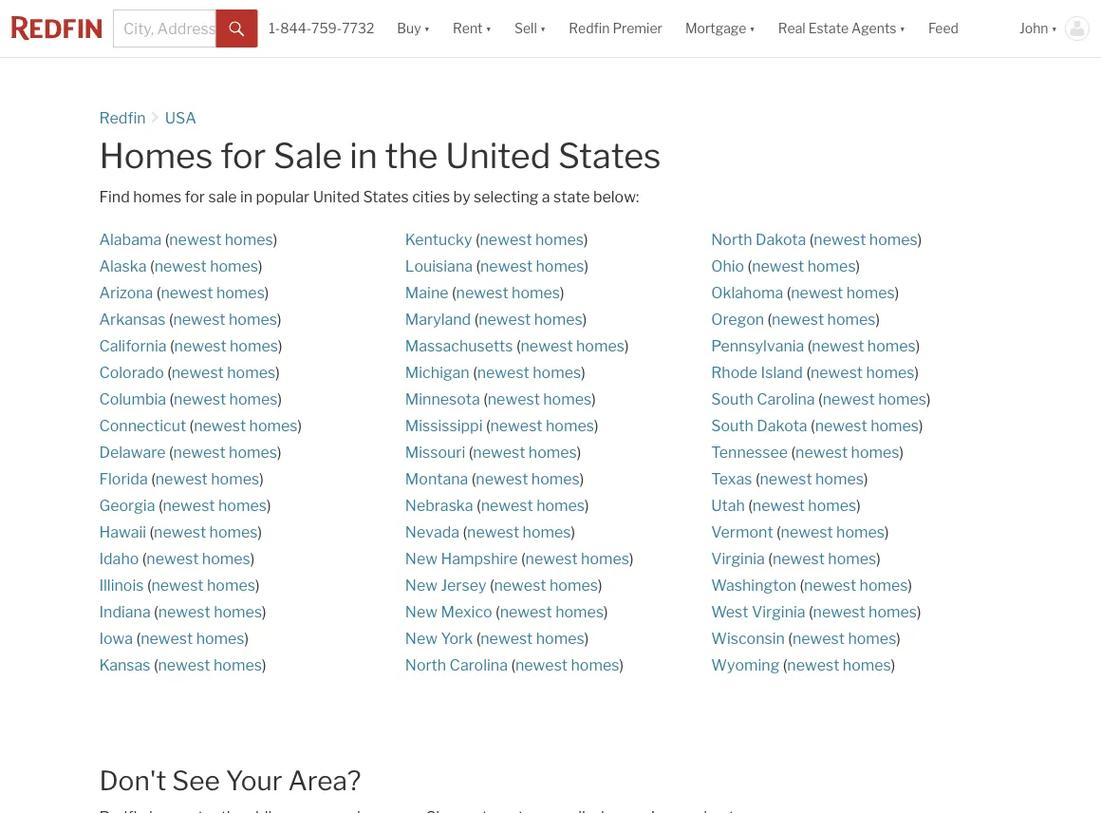 Task type: describe. For each thing, give the bounding box(es) containing it.
wisconsin
[[712, 629, 785, 648]]

844-
[[280, 20, 312, 36]]

( right oklahoma link
[[787, 284, 792, 302]]

newest homes link for mississippi
[[491, 417, 595, 435]]

homes
[[99, 134, 213, 176]]

connecticut
[[99, 417, 186, 435]]

island
[[761, 363, 804, 382]]

0 horizontal spatial in
[[240, 188, 253, 206]]

south carolina link
[[712, 390, 816, 408]]

popular
[[256, 188, 310, 206]]

redfin premier button
[[558, 0, 674, 57]]

john ▾
[[1020, 20, 1058, 36]]

newest homes link for rhode island
[[811, 363, 915, 382]]

( right california
[[170, 337, 174, 355]]

sale
[[274, 134, 342, 176]]

premier
[[613, 20, 663, 36]]

3 new from the top
[[405, 603, 438, 621]]

1-844-759-7732 link
[[269, 20, 375, 36]]

hawaii link
[[99, 523, 146, 541]]

hampshire
[[441, 550, 518, 568]]

1 south from the top
[[712, 390, 754, 408]]

new york link
[[405, 629, 473, 648]]

newest homes link for florida
[[156, 470, 259, 488]]

4 new from the top
[[405, 629, 438, 648]]

( right south carolina link
[[819, 390, 823, 408]]

newest homes link for new mexico
[[500, 603, 604, 621]]

nevada link
[[405, 523, 460, 541]]

florida
[[99, 470, 148, 488]]

pennsylvania
[[712, 337, 805, 355]]

( right york
[[477, 629, 481, 648]]

1 horizontal spatial united
[[446, 134, 551, 176]]

delaware link
[[99, 443, 166, 462]]

columbia
[[99, 390, 166, 408]]

newest homes link for oregon
[[772, 310, 876, 329]]

buy ▾
[[397, 20, 430, 36]]

indiana
[[99, 603, 151, 621]]

real
[[779, 20, 806, 36]]

rent
[[453, 20, 483, 36]]

newest homes link for massachusetts
[[521, 337, 625, 355]]

idaho link
[[99, 550, 139, 568]]

mexico
[[441, 603, 493, 621]]

ohio link
[[712, 257, 745, 275]]

michigan
[[405, 363, 470, 382]]

( right alaska
[[150, 257, 154, 275]]

newest homes link for south dakota
[[816, 417, 920, 435]]

don't
[[99, 764, 167, 797]]

newest homes link for new jersey
[[494, 576, 598, 595]]

minnesota link
[[405, 390, 480, 408]]

illinois link
[[99, 576, 144, 595]]

( up new hampshire link
[[463, 523, 467, 541]]

massachusetts link
[[405, 337, 513, 355]]

wisconsin link
[[712, 629, 785, 648]]

( right iowa link
[[136, 629, 141, 648]]

delaware
[[99, 443, 166, 462]]

arizona link
[[99, 284, 153, 302]]

( right washington link
[[800, 576, 805, 595]]

1 new from the top
[[405, 550, 438, 568]]

michigan link
[[405, 363, 470, 382]]

( right island
[[807, 363, 811, 382]]

north inside north dakota ( newest homes ) ohio ( newest homes ) oklahoma ( newest homes ) oregon ( newest homes ) pennsylvania ( newest homes ) rhode island ( newest homes ) south carolina ( newest homes ) south dakota ( newest homes ) tennessee ( newest homes ) texas ( newest homes ) utah ( newest homes ) vermont ( newest homes ) virginia ( newest homes ) washington ( newest homes ) west virginia ( newest homes ) wisconsin ( newest homes ) wyoming ( newest homes )
[[712, 230, 753, 249]]

newest homes link for kansas
[[158, 656, 262, 674]]

hawaii
[[99, 523, 146, 541]]

( right texas
[[756, 470, 760, 488]]

mortgage
[[686, 20, 747, 36]]

( right maine link
[[452, 284, 456, 302]]

( right 'hampshire'
[[521, 550, 526, 568]]

vermont
[[712, 523, 774, 541]]

newest homes link for virginia
[[773, 550, 877, 568]]

( right ohio
[[748, 257, 753, 275]]

area?
[[288, 764, 361, 797]]

newest homes link for hawaii
[[154, 523, 258, 541]]

maryland link
[[405, 310, 471, 329]]

2 south from the top
[[712, 417, 754, 435]]

newest homes link for tennessee
[[796, 443, 900, 462]]

kentucky
[[405, 230, 473, 249]]

indiana link
[[99, 603, 151, 621]]

missouri
[[405, 443, 466, 462]]

below:
[[594, 188, 640, 206]]

buy ▾ button
[[397, 0, 430, 57]]

( right massachusetts link
[[517, 337, 521, 355]]

City, Address, School, Agent, ZIP search field
[[113, 9, 216, 47]]

0 vertical spatial for
[[221, 134, 266, 176]]

nebraska
[[405, 496, 474, 515]]

california link
[[99, 337, 167, 355]]

0 vertical spatial dakota
[[756, 230, 807, 249]]

( right louisiana
[[476, 257, 481, 275]]

( right montana
[[472, 470, 476, 488]]

idaho
[[99, 550, 139, 568]]

sell ▾
[[515, 20, 546, 36]]

mississippi
[[405, 417, 483, 435]]

don't see your area?
[[99, 764, 361, 797]]

nevada
[[405, 523, 460, 541]]

rhode island link
[[712, 363, 804, 382]]

redfin link
[[99, 108, 146, 127]]

iowa
[[99, 629, 133, 648]]

newest homes link for arizona
[[161, 284, 265, 302]]

south dakota link
[[712, 417, 808, 435]]

newest homes link for washington
[[805, 576, 909, 595]]

1-844-759-7732
[[269, 20, 375, 36]]

washington link
[[712, 576, 797, 595]]

virginia link
[[712, 550, 765, 568]]

sell
[[515, 20, 537, 36]]

newest homes link for pennsylvania
[[813, 337, 916, 355]]

2 new from the top
[[405, 576, 438, 595]]

arkansas link
[[99, 310, 166, 329]]

( right vermont link
[[777, 523, 781, 541]]

( right kansas 'link'
[[154, 656, 158, 674]]

buy
[[397, 20, 421, 36]]

west virginia link
[[712, 603, 806, 621]]

washington
[[712, 576, 797, 595]]

▾ for john ▾
[[1052, 20, 1058, 36]]

( right west virginia link
[[809, 603, 814, 621]]

▾ inside real estate agents ▾ link
[[900, 20, 906, 36]]

newest homes link for illinois
[[151, 576, 255, 595]]

north inside kentucky ( newest homes ) louisiana ( newest homes ) maine ( newest homes ) maryland ( newest homes ) massachusetts ( newest homes ) michigan ( newest homes ) minnesota ( newest homes ) mississippi ( newest homes ) missouri ( newest homes ) montana ( newest homes ) nebraska ( newest homes ) nevada ( newest homes ) new hampshire ( newest homes ) new jersey ( newest homes ) new mexico ( newest homes ) new york ( newest homes ) north carolina ( newest homes )
[[405, 656, 447, 674]]

( right mexico
[[496, 603, 500, 621]]

newest homes link for minnesota
[[488, 390, 592, 408]]

newest homes link for columbia
[[174, 390, 278, 408]]

carolina inside kentucky ( newest homes ) louisiana ( newest homes ) maine ( newest homes ) maryland ( newest homes ) massachusetts ( newest homes ) michigan ( newest homes ) minnesota ( newest homes ) mississippi ( newest homes ) missouri ( newest homes ) montana ( newest homes ) nebraska ( newest homes ) nevada ( newest homes ) new hampshire ( newest homes ) new jersey ( newest homes ) new mexico ( newest homes ) new york ( newest homes ) north carolina ( newest homes )
[[450, 656, 508, 674]]

maryland
[[405, 310, 471, 329]]

newest homes link for montana
[[476, 470, 580, 488]]

find
[[99, 188, 130, 206]]

newest homes link for new york
[[481, 629, 585, 648]]

( right florida
[[151, 470, 156, 488]]

newest homes link for oklahoma
[[792, 284, 895, 302]]

( right alabama link on the left
[[165, 230, 169, 249]]

newest homes link for connecticut
[[194, 417, 298, 435]]

newest homes link for south carolina
[[823, 390, 927, 408]]

newest homes link for louisiana
[[481, 257, 585, 275]]

columbia link
[[99, 390, 166, 408]]

alaska
[[99, 257, 147, 275]]

by
[[454, 188, 471, 206]]

newest homes link for texas
[[760, 470, 864, 488]]

newest homes link for vermont
[[781, 523, 885, 541]]

newest homes link for arkansas
[[173, 310, 277, 329]]

vermont link
[[712, 523, 774, 541]]

oklahoma
[[712, 284, 784, 302]]

( right colorado
[[167, 363, 172, 382]]

redfin premier
[[569, 20, 663, 36]]

▾ for rent ▾
[[486, 20, 492, 36]]

sale
[[208, 188, 237, 206]]

california
[[99, 337, 167, 355]]

york
[[441, 629, 473, 648]]

real estate agents ▾ button
[[767, 0, 918, 57]]

newest homes link for delaware
[[173, 443, 277, 462]]

1 vertical spatial dakota
[[757, 417, 808, 435]]



Task type: vqa. For each thing, say whether or not it's contained in the screenshot.
▾ corresponding to Buy ▾
yes



Task type: locate. For each thing, give the bounding box(es) containing it.
dakota
[[756, 230, 807, 249], [757, 417, 808, 435]]

newest homes link for georgia
[[163, 496, 267, 515]]

sell ▾ button
[[503, 0, 558, 57]]

florida link
[[99, 470, 148, 488]]

5 ▾ from the left
[[900, 20, 906, 36]]

dakota up oklahoma
[[756, 230, 807, 249]]

south
[[712, 390, 754, 408], [712, 417, 754, 435]]

( right the minnesota link at the left of page
[[484, 390, 488, 408]]

south up tennessee 'link'
[[712, 417, 754, 435]]

0 horizontal spatial redfin
[[99, 108, 146, 127]]

utah
[[712, 496, 746, 515]]

john
[[1020, 20, 1049, 36]]

( right georgia link
[[159, 496, 163, 515]]

6 ▾ from the left
[[1052, 20, 1058, 36]]

▾ inside mortgage ▾ dropdown button
[[750, 20, 756, 36]]

oregon link
[[712, 310, 765, 329]]

newest homes link for colorado
[[172, 363, 276, 382]]

( right north carolina link
[[511, 656, 516, 674]]

newest homes link for wyoming
[[788, 656, 892, 674]]

north up ohio link
[[712, 230, 753, 249]]

0 vertical spatial virginia
[[712, 550, 765, 568]]

feed
[[929, 20, 959, 36]]

states down the homes for sale in the united states
[[363, 188, 409, 206]]

1-
[[269, 20, 280, 36]]

newest homes link for alabama
[[169, 230, 273, 249]]

states up below:
[[559, 134, 662, 176]]

▾ inside sell ▾ dropdown button
[[540, 20, 546, 36]]

new up the new york link
[[405, 603, 438, 621]]

newest homes link for michigan
[[478, 363, 581, 382]]

newest
[[169, 230, 222, 249], [480, 230, 533, 249], [814, 230, 867, 249], [154, 257, 207, 275], [481, 257, 533, 275], [753, 257, 805, 275], [161, 284, 213, 302], [456, 284, 509, 302], [792, 284, 844, 302], [173, 310, 226, 329], [479, 310, 531, 329], [772, 310, 825, 329], [174, 337, 227, 355], [521, 337, 573, 355], [813, 337, 865, 355], [172, 363, 224, 382], [478, 363, 530, 382], [811, 363, 863, 382], [174, 390, 226, 408], [488, 390, 540, 408], [823, 390, 876, 408], [194, 417, 246, 435], [491, 417, 543, 435], [816, 417, 868, 435], [173, 443, 226, 462], [473, 443, 526, 462], [796, 443, 848, 462], [156, 470, 208, 488], [476, 470, 529, 488], [760, 470, 813, 488], [163, 496, 215, 515], [481, 496, 534, 515], [753, 496, 805, 515], [154, 523, 206, 541], [467, 523, 520, 541], [781, 523, 834, 541], [147, 550, 199, 568], [526, 550, 578, 568], [773, 550, 825, 568], [151, 576, 204, 595], [494, 576, 547, 595], [805, 576, 857, 595], [158, 603, 211, 621], [500, 603, 553, 621], [814, 603, 866, 621], [141, 629, 193, 648], [481, 629, 533, 648], [793, 629, 845, 648], [158, 656, 210, 674], [516, 656, 568, 674], [788, 656, 840, 674]]

( right nebraska link
[[477, 496, 481, 515]]

0 horizontal spatial north
[[405, 656, 447, 674]]

kansas
[[99, 656, 151, 674]]

( down west virginia link
[[789, 629, 793, 648]]

( right utah link
[[749, 496, 753, 515]]

1 vertical spatial carolina
[[450, 656, 508, 674]]

3 ▾ from the left
[[540, 20, 546, 36]]

redfin for redfin premier
[[569, 20, 610, 36]]

▾ for sell ▾
[[540, 20, 546, 36]]

jersey
[[441, 576, 487, 595]]

1 vertical spatial states
[[363, 188, 409, 206]]

2 ▾ from the left
[[486, 20, 492, 36]]

newest homes link for west virginia
[[814, 603, 918, 621]]

wyoming
[[712, 656, 780, 674]]

( right arkansas
[[169, 310, 173, 329]]

south down rhode
[[712, 390, 754, 408]]

0 vertical spatial carolina
[[757, 390, 816, 408]]

rhode
[[712, 363, 758, 382]]

mortgage ▾ button
[[674, 0, 767, 57]]

redfin
[[569, 20, 610, 36], [99, 108, 146, 127]]

oregon
[[712, 310, 765, 329]]

0 vertical spatial redfin
[[569, 20, 610, 36]]

new down nevada
[[405, 550, 438, 568]]

west
[[712, 603, 749, 621]]

north
[[712, 230, 753, 249], [405, 656, 447, 674]]

in up find homes for sale in  popular united states cities by selecting a state below:
[[350, 134, 378, 176]]

new left york
[[405, 629, 438, 648]]

▾ for mortgage ▾
[[750, 20, 756, 36]]

your
[[226, 764, 283, 797]]

redfin inside button
[[569, 20, 610, 36]]

newest homes link for new hampshire
[[526, 550, 630, 568]]

dakota down south carolina link
[[757, 417, 808, 435]]

1 vertical spatial south
[[712, 417, 754, 435]]

1 horizontal spatial redfin
[[569, 20, 610, 36]]

0 horizontal spatial carolina
[[450, 656, 508, 674]]

newest homes link for north dakota
[[814, 230, 918, 249]]

1 vertical spatial for
[[185, 188, 205, 206]]

kansas link
[[99, 656, 151, 674]]

carolina down york
[[450, 656, 508, 674]]

rent ▾ button
[[453, 0, 492, 57]]

newest homes link for north carolina
[[516, 656, 620, 674]]

1 horizontal spatial for
[[221, 134, 266, 176]]

newest homes link for kentucky
[[480, 230, 584, 249]]

( right jersey
[[490, 576, 494, 595]]

find homes for sale in  popular united states cities by selecting a state below:
[[99, 188, 640, 206]]

newest homes link for iowa
[[141, 629, 245, 648]]

texas link
[[712, 470, 753, 488]]

0 horizontal spatial united
[[313, 188, 360, 206]]

( right the connecticut
[[190, 417, 194, 435]]

( right wyoming 'link'
[[783, 656, 788, 674]]

pennsylvania link
[[712, 337, 805, 355]]

0 vertical spatial south
[[712, 390, 754, 408]]

usa link
[[165, 108, 197, 127]]

(
[[165, 230, 169, 249], [476, 230, 480, 249], [810, 230, 814, 249], [150, 257, 154, 275], [476, 257, 481, 275], [748, 257, 753, 275], [157, 284, 161, 302], [452, 284, 456, 302], [787, 284, 792, 302], [169, 310, 173, 329], [475, 310, 479, 329], [768, 310, 772, 329], [170, 337, 174, 355], [517, 337, 521, 355], [808, 337, 813, 355], [167, 363, 172, 382], [473, 363, 478, 382], [807, 363, 811, 382], [170, 390, 174, 408], [484, 390, 488, 408], [819, 390, 823, 408], [190, 417, 194, 435], [486, 417, 491, 435], [811, 417, 816, 435], [169, 443, 173, 462], [469, 443, 473, 462], [792, 443, 796, 462], [151, 470, 156, 488], [472, 470, 476, 488], [756, 470, 760, 488], [159, 496, 163, 515], [477, 496, 481, 515], [749, 496, 753, 515], [150, 523, 154, 541], [463, 523, 467, 541], [777, 523, 781, 541], [142, 550, 147, 568], [521, 550, 526, 568], [769, 550, 773, 568], [147, 576, 151, 595], [490, 576, 494, 595], [800, 576, 805, 595], [154, 603, 158, 621], [496, 603, 500, 621], [809, 603, 814, 621], [136, 629, 141, 648], [477, 629, 481, 648], [789, 629, 793, 648], [154, 656, 158, 674], [511, 656, 516, 674], [783, 656, 788, 674]]

redfin left premier
[[569, 20, 610, 36]]

newest homes link for california
[[174, 337, 278, 355]]

newest homes link for indiana
[[158, 603, 262, 621]]

usa
[[165, 108, 197, 127]]

north dakota link
[[712, 230, 807, 249]]

▾ right rent
[[486, 20, 492, 36]]

▾ right the john on the top right of page
[[1052, 20, 1058, 36]]

kentucky link
[[405, 230, 473, 249]]

for up "sale"
[[221, 134, 266, 176]]

0 vertical spatial united
[[446, 134, 551, 176]]

( right kentucky link
[[476, 230, 480, 249]]

( down massachusetts link
[[473, 363, 478, 382]]

north dakota ( newest homes ) ohio ( newest homes ) oklahoma ( newest homes ) oregon ( newest homes ) pennsylvania ( newest homes ) rhode island ( newest homes ) south carolina ( newest homes ) south dakota ( newest homes ) tennessee ( newest homes ) texas ( newest homes ) utah ( newest homes ) vermont ( newest homes ) virginia ( newest homes ) washington ( newest homes ) west virginia ( newest homes ) wisconsin ( newest homes ) wyoming ( newest homes )
[[712, 230, 932, 674]]

( right hawaii link
[[150, 523, 154, 541]]

1 vertical spatial virginia
[[752, 603, 806, 621]]

( right idaho at the bottom of the page
[[142, 550, 147, 568]]

mortgage ▾ button
[[686, 0, 756, 57]]

1 horizontal spatial carolina
[[757, 390, 816, 408]]

submit search image
[[229, 22, 244, 37]]

▾ right mortgage
[[750, 20, 756, 36]]

alabama ( newest homes ) alaska ( newest homes ) arizona ( newest homes ) arkansas ( newest homes ) california ( newest homes ) colorado ( newest homes ) columbia ( newest homes ) connecticut ( newest homes ) delaware ( newest homes ) florida ( newest homes ) georgia ( newest homes ) hawaii ( newest homes ) idaho ( newest homes ) illinois ( newest homes ) indiana ( newest homes ) iowa ( newest homes ) kansas ( newest homes )
[[99, 230, 302, 674]]

massachusetts
[[405, 337, 513, 355]]

virginia down washington
[[752, 603, 806, 621]]

( right the south dakota link
[[811, 417, 816, 435]]

▾ inside rent ▾ dropdown button
[[486, 20, 492, 36]]

( up the pennsylvania on the top of the page
[[768, 310, 772, 329]]

oklahoma link
[[712, 284, 784, 302]]

0 vertical spatial north
[[712, 230, 753, 249]]

newest homes link for ohio
[[753, 257, 856, 275]]

iowa link
[[99, 629, 133, 648]]

north down the new york link
[[405, 656, 447, 674]]

new hampshire link
[[405, 550, 518, 568]]

see
[[172, 764, 220, 797]]

4 ▾ from the left
[[750, 20, 756, 36]]

0 horizontal spatial states
[[363, 188, 409, 206]]

agents
[[852, 20, 897, 36]]

( up massachusetts link
[[475, 310, 479, 329]]

homes
[[133, 188, 182, 206], [225, 230, 273, 249], [536, 230, 584, 249], [870, 230, 918, 249], [210, 257, 258, 275], [536, 257, 585, 275], [808, 257, 856, 275], [216, 284, 265, 302], [512, 284, 560, 302], [847, 284, 895, 302], [229, 310, 277, 329], [535, 310, 583, 329], [828, 310, 876, 329], [230, 337, 278, 355], [577, 337, 625, 355], [868, 337, 916, 355], [227, 363, 276, 382], [533, 363, 581, 382], [867, 363, 915, 382], [229, 390, 278, 408], [544, 390, 592, 408], [879, 390, 927, 408], [249, 417, 298, 435], [546, 417, 595, 435], [871, 417, 920, 435], [229, 443, 277, 462], [529, 443, 577, 462], [852, 443, 900, 462], [211, 470, 259, 488], [532, 470, 580, 488], [816, 470, 864, 488], [218, 496, 267, 515], [537, 496, 585, 515], [809, 496, 857, 515], [210, 523, 258, 541], [523, 523, 571, 541], [837, 523, 885, 541], [202, 550, 251, 568], [581, 550, 630, 568], [829, 550, 877, 568], [207, 576, 255, 595], [550, 576, 598, 595], [860, 576, 909, 595], [214, 603, 262, 621], [556, 603, 604, 621], [869, 603, 918, 621], [196, 629, 245, 648], [536, 629, 585, 648], [849, 629, 897, 648], [214, 656, 262, 674], [571, 656, 620, 674], [843, 656, 892, 674]]

selecting
[[474, 188, 539, 206]]

rent ▾
[[453, 20, 492, 36]]

1 horizontal spatial north
[[712, 230, 753, 249]]

carolina inside north dakota ( newest homes ) ohio ( newest homes ) oklahoma ( newest homes ) oregon ( newest homes ) pennsylvania ( newest homes ) rhode island ( newest homes ) south carolina ( newest homes ) south dakota ( newest homes ) tennessee ( newest homes ) texas ( newest homes ) utah ( newest homes ) vermont ( newest homes ) virginia ( newest homes ) washington ( newest homes ) west virginia ( newest homes ) wisconsin ( newest homes ) wyoming ( newest homes )
[[757, 390, 816, 408]]

buy ▾ button
[[386, 0, 442, 57]]

1 ▾ from the left
[[424, 20, 430, 36]]

0 vertical spatial in
[[350, 134, 378, 176]]

1 horizontal spatial in
[[350, 134, 378, 176]]

1 horizontal spatial states
[[559, 134, 662, 176]]

north carolina link
[[405, 656, 508, 674]]

the
[[385, 134, 438, 176]]

( right pennsylvania link
[[808, 337, 813, 355]]

mississippi link
[[405, 417, 483, 435]]

louisiana
[[405, 257, 473, 275]]

)
[[273, 230, 278, 249], [584, 230, 588, 249], [918, 230, 923, 249], [258, 257, 263, 275], [585, 257, 589, 275], [856, 257, 861, 275], [265, 284, 269, 302], [560, 284, 565, 302], [895, 284, 900, 302], [277, 310, 282, 329], [583, 310, 587, 329], [876, 310, 881, 329], [278, 337, 283, 355], [625, 337, 629, 355], [916, 337, 921, 355], [276, 363, 280, 382], [581, 363, 586, 382], [915, 363, 919, 382], [278, 390, 282, 408], [592, 390, 596, 408], [927, 390, 932, 408], [298, 417, 302, 435], [595, 417, 599, 435], [920, 417, 924, 435], [277, 443, 282, 462], [577, 443, 582, 462], [900, 443, 904, 462], [259, 470, 264, 488], [580, 470, 584, 488], [864, 470, 869, 488], [267, 496, 271, 515], [585, 496, 590, 515], [857, 496, 861, 515], [258, 523, 262, 541], [571, 523, 576, 541], [885, 523, 890, 541], [251, 550, 255, 568], [630, 550, 634, 568], [877, 550, 881, 568], [255, 576, 260, 595], [598, 576, 603, 595], [909, 576, 913, 595], [262, 603, 267, 621], [604, 603, 609, 621], [918, 603, 922, 621], [245, 629, 249, 648], [585, 629, 589, 648], [897, 629, 901, 648], [262, 656, 266, 674], [620, 656, 624, 674], [892, 656, 896, 674]]

redfin for redfin
[[99, 108, 146, 127]]

states
[[559, 134, 662, 176], [363, 188, 409, 206]]

( right indiana
[[154, 603, 158, 621]]

newest homes link for nebraska
[[481, 496, 585, 515]]

new
[[405, 550, 438, 568], [405, 576, 438, 595], [405, 603, 438, 621], [405, 629, 438, 648]]

arkansas
[[99, 310, 166, 329]]

maine link
[[405, 284, 449, 302]]

1 vertical spatial in
[[240, 188, 253, 206]]

carolina
[[757, 390, 816, 408], [450, 656, 508, 674]]

colorado link
[[99, 363, 164, 382]]

newest homes link for utah
[[753, 496, 857, 515]]

( right columbia
[[170, 390, 174, 408]]

georgia link
[[99, 496, 155, 515]]

▾ inside buy ▾ dropdown button
[[424, 20, 430, 36]]

( right mississippi
[[486, 417, 491, 435]]

virginia down vermont link
[[712, 550, 765, 568]]

( right missouri link
[[469, 443, 473, 462]]

( up washington link
[[769, 550, 773, 568]]

alabama link
[[99, 230, 162, 249]]

1 vertical spatial north
[[405, 656, 447, 674]]

newest homes link for nevada
[[467, 523, 571, 541]]

kentucky ( newest homes ) louisiana ( newest homes ) maine ( newest homes ) maryland ( newest homes ) massachusetts ( newest homes ) michigan ( newest homes ) minnesota ( newest homes ) mississippi ( newest homes ) missouri ( newest homes ) montana ( newest homes ) nebraska ( newest homes ) nevada ( newest homes ) new hampshire ( newest homes ) new jersey ( newest homes ) new mexico ( newest homes ) new york ( newest homes ) north carolina ( newest homes )
[[405, 230, 634, 674]]

▾ right sell
[[540, 20, 546, 36]]

1 vertical spatial united
[[313, 188, 360, 206]]

alaska link
[[99, 257, 147, 275]]

redfin up homes
[[99, 108, 146, 127]]

newest homes link for idaho
[[147, 550, 251, 568]]

newest homes link for maryland
[[479, 310, 583, 329]]

new up new mexico link
[[405, 576, 438, 595]]

newest homes link for missouri
[[473, 443, 577, 462]]

new jersey link
[[405, 576, 487, 595]]

0 horizontal spatial for
[[185, 188, 205, 206]]

arizona
[[99, 284, 153, 302]]

georgia
[[99, 496, 155, 515]]

( right illinois link
[[147, 576, 151, 595]]

state
[[554, 188, 590, 206]]

for left "sale"
[[185, 188, 205, 206]]

utah link
[[712, 496, 746, 515]]

▾ for buy ▾
[[424, 20, 430, 36]]

( right delaware
[[169, 443, 173, 462]]

▾ right buy
[[424, 20, 430, 36]]

newest homes link for wisconsin
[[793, 629, 897, 648]]

illinois
[[99, 576, 144, 595]]

( right 'arizona'
[[157, 284, 161, 302]]

minnesota
[[405, 390, 480, 408]]

united down sale
[[313, 188, 360, 206]]

1 vertical spatial redfin
[[99, 108, 146, 127]]

7732
[[342, 20, 375, 36]]

carolina down island
[[757, 390, 816, 408]]

tennessee link
[[712, 443, 789, 462]]

newest homes link for maine
[[456, 284, 560, 302]]

montana link
[[405, 470, 469, 488]]

connecticut link
[[99, 417, 186, 435]]

united up selecting
[[446, 134, 551, 176]]

in
[[350, 134, 378, 176], [240, 188, 253, 206]]

0 vertical spatial states
[[559, 134, 662, 176]]

( down the south dakota link
[[792, 443, 796, 462]]

▾ right agents
[[900, 20, 906, 36]]

( right north dakota link
[[810, 230, 814, 249]]

in right "sale"
[[240, 188, 253, 206]]

newest homes link for alaska
[[154, 257, 258, 275]]



